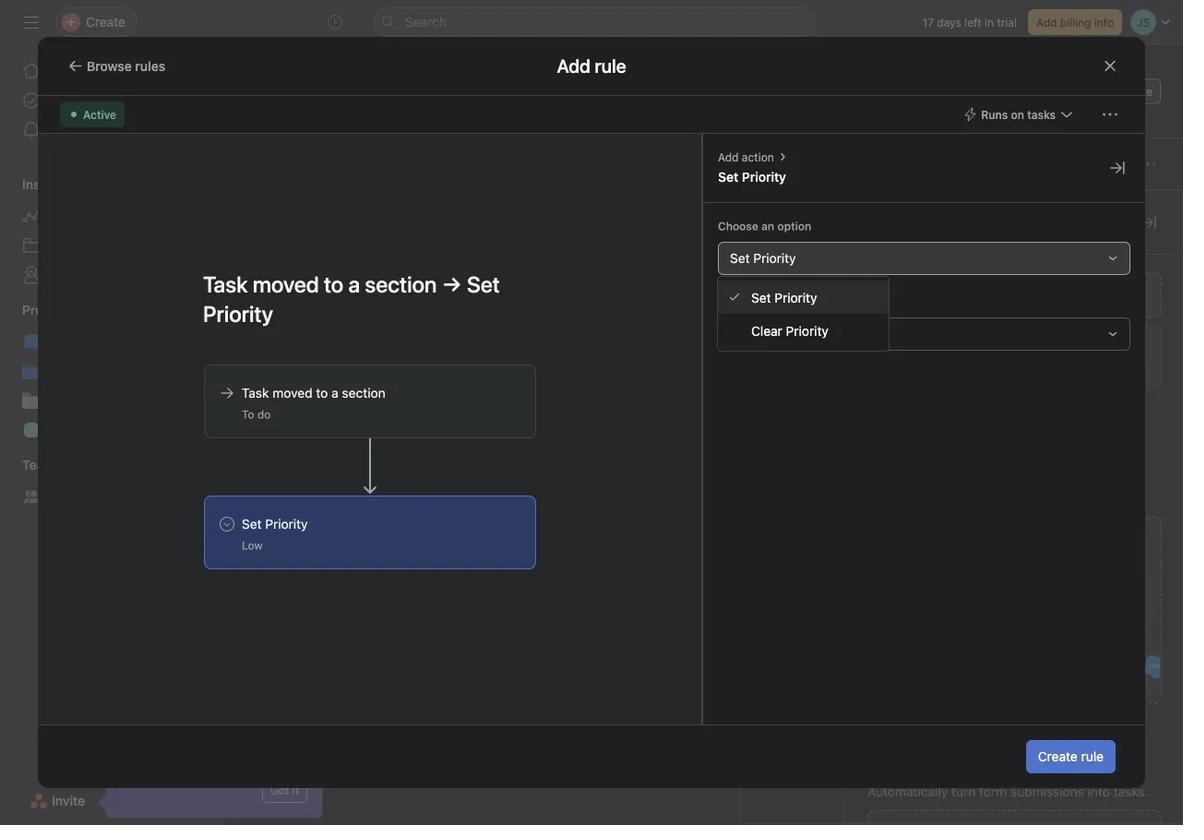 Task type: vqa. For each thing, say whether or not it's contained in the screenshot.
the Got it button
yes



Task type: describe. For each thing, give the bounding box(es) containing it.
add billing info button
[[1028, 9, 1123, 35]]

close details image
[[1142, 215, 1157, 230]]

js for js button for schedule kickoff meeting cell
[[689, 406, 702, 419]]

this
[[1002, 339, 1024, 355]]

task for task is added to this project → move task to a c
[[902, 339, 929, 355]]

js button for schedule kickoff meeting cell
[[684, 401, 782, 423]]

row containing assignee
[[222, 190, 1184, 224]]

set priority inside set priority "link"
[[751, 290, 818, 305]]

header to do tree grid
[[222, 362, 1184, 496]]

got it tooltip
[[101, 715, 322, 818]]

set inside "link"
[[751, 290, 771, 305]]

0 horizontal spatial a
[[332, 385, 339, 401]]

add for add action button
[[718, 150, 739, 163]]

to do button
[[274, 322, 312, 355]]

add action button
[[718, 149, 774, 165]]

reporting link
[[11, 201, 210, 231]]

runs on tasks
[[982, 108, 1056, 121]]

cross-
[[48, 422, 88, 438]]

in
[[985, 16, 994, 29]]

browse rules button
[[60, 53, 174, 79]]

assignee
[[684, 201, 732, 214]]

completed checkbox for schedule kickoff meeting cell
[[269, 401, 291, 423]]

active inside active button
[[83, 108, 116, 121]]

customize button
[[1075, 78, 1161, 104]]

action
[[742, 150, 774, 163]]

inbox link
[[11, 115, 210, 145]]

clear priority link
[[718, 314, 889, 347]]

choose for choose an option for priority
[[718, 295, 759, 308]]

share button
[[998, 78, 1059, 104]]

option for choose an option
[[778, 220, 812, 233]]

billing
[[1061, 16, 1092, 29]]

goals link
[[11, 260, 210, 290]]

→
[[1073, 339, 1085, 355]]

choose for choose an option
[[718, 220, 759, 233]]

info
[[1095, 16, 1114, 29]]

insights button
[[0, 175, 71, 194]]

0 vertical spatial section
[[342, 385, 386, 401]]

automatically
[[868, 784, 948, 799]]

create rule
[[1038, 749, 1104, 764]]

schedule kickoff meeting cell
[[222, 395, 677, 429]]

automatically turn form submissions into tasks.
[[868, 784, 1149, 799]]

add action
[[718, 150, 774, 163]]

1 add task… from the top
[[296, 286, 359, 301]]

home
[[48, 63, 83, 78]]

set priority button
[[718, 242, 1131, 275]]

add rule
[[557, 55, 626, 77]]

browse rules
[[87, 58, 165, 73]]

js for draft project brief cell's js button
[[689, 373, 702, 385]]

js button for draft project brief cell
[[684, 368, 782, 390]]

completed checkbox for draft project brief cell
[[269, 368, 291, 390]]

left
[[965, 16, 982, 29]]

on
[[1011, 108, 1025, 121]]

1 add task… row from the top
[[222, 276, 1184, 311]]

17
[[923, 16, 934, 29]]

moved
[[273, 385, 313, 401]]

teams element
[[0, 449, 222, 515]]

3 cell from the top
[[786, 428, 896, 463]]

for
[[815, 295, 830, 308]]

add inside add billing info button
[[1037, 16, 1057, 29]]

got it
[[270, 784, 299, 797]]

priority inside set priority "link"
[[775, 290, 818, 305]]

task for task moved to a section
[[242, 385, 269, 401]]

rules
[[868, 247, 906, 264]]

move
[[1088, 339, 1120, 355]]

1 horizontal spatial active
[[1106, 365, 1143, 380]]

got it button
[[262, 777, 307, 803]]

hide sidebar image
[[24, 15, 39, 30]]

completed image
[[269, 401, 291, 423]]

Draft project brief text field
[[292, 370, 407, 388]]

1 horizontal spatial project
[[1028, 339, 1070, 355]]

doing button
[[274, 507, 314, 540]]

add task… button for first add task… row from the bottom of the page
[[296, 554, 359, 575]]

2
[[774, 278, 781, 291]]

added
[[946, 339, 983, 355]]

close this dialog image
[[1103, 59, 1118, 73]]

search button
[[374, 7, 817, 37]]

collapse task list for this section image
[[250, 516, 265, 531]]

2 fields
[[774, 278, 812, 291]]

set down add action
[[718, 169, 739, 185]]

trial
[[997, 16, 1017, 29]]

days
[[937, 16, 962, 29]]

my tasks
[[48, 93, 101, 108]]

projects
[[22, 302, 72, 318]]

is
[[933, 339, 942, 355]]

into
[[1088, 784, 1110, 799]]

an for choose an option
[[762, 220, 775, 233]]

0 vertical spatial js
[[917, 85, 930, 98]]

add to starred image
[[586, 71, 600, 86]]

tasks inside global element
[[70, 93, 101, 108]]

got
[[270, 784, 289, 797]]

fields
[[784, 278, 812, 291]]

due date
[[794, 201, 841, 214]]

plan
[[196, 422, 221, 438]]

task moved to a section
[[242, 385, 386, 401]]

cross-functional project plan link
[[11, 415, 221, 445]]

submissions
[[1011, 784, 1085, 799]]

runs on tasks button
[[955, 102, 1083, 127]]

rule
[[1082, 749, 1104, 764]]

invite button
[[18, 785, 97, 818]]

team
[[22, 457, 55, 473]]

tasks inside dropdown button
[[1028, 108, 1056, 121]]

tasks.
[[1114, 784, 1149, 799]]

2 js row from the top
[[222, 395, 1184, 429]]

my tasks link
[[11, 86, 210, 115]]

runs
[[982, 108, 1008, 121]]

inbox
[[48, 122, 80, 138]]



Task type: locate. For each thing, give the bounding box(es) containing it.
1 vertical spatial to do
[[242, 408, 271, 421]]

1 vertical spatial task…
[[324, 557, 359, 572]]

to
[[987, 339, 999, 355], [1152, 339, 1164, 355], [316, 385, 328, 401]]

section inside button
[[305, 765, 356, 782]]

0 horizontal spatial to do
[[242, 408, 271, 421]]

0 horizontal spatial to
[[242, 408, 254, 421]]

insights
[[22, 177, 71, 192]]

0 vertical spatial add task… button
[[296, 284, 359, 304]]

invite
[[52, 793, 85, 809]]

to right collapse task list for this section icon
[[274, 330, 291, 348]]

search list box
[[374, 7, 817, 37]]

turn
[[952, 784, 976, 799]]

my
[[48, 93, 66, 108]]

1 vertical spatial option
[[778, 295, 812, 308]]

cell
[[786, 362, 896, 396], [786, 395, 896, 429], [786, 428, 896, 463]]

1 an from the top
[[762, 220, 775, 233]]

0 vertical spatial a
[[1168, 339, 1175, 355]]

goals
[[48, 267, 82, 282]]

to left this
[[987, 339, 999, 355]]

projects element
[[0, 294, 222, 449]]

1 horizontal spatial tasks
[[1028, 108, 1056, 121]]

1 vertical spatial do
[[257, 408, 271, 421]]

0 vertical spatial choose
[[718, 220, 759, 233]]

option for choose an option for priority
[[778, 295, 812, 308]]

home link
[[11, 56, 210, 86]]

share timeline with teammates cell
[[222, 428, 677, 463]]

clear
[[751, 323, 783, 338]]

choose up clear
[[718, 295, 759, 308]]

add task… button for 2nd add task… row from the bottom of the page
[[296, 284, 359, 304]]

cell for js button for schedule kickoff meeting cell
[[786, 395, 896, 429]]

1 horizontal spatial task
[[902, 339, 929, 355]]

1 horizontal spatial to
[[274, 330, 291, 348]]

date
[[818, 201, 841, 214]]

option
[[778, 220, 812, 233], [778, 295, 812, 308]]

2 add task… row from the top
[[222, 547, 1184, 582]]

0 horizontal spatial task
[[242, 385, 269, 401]]

functional
[[88, 422, 147, 438]]

2 an from the top
[[762, 295, 775, 308]]

2 completed checkbox from the top
[[269, 401, 291, 423]]

1 vertical spatial add task… row
[[222, 547, 1184, 582]]

1 add task… button from the top
[[296, 284, 359, 304]]

to do down completed icon
[[242, 408, 271, 421]]

priority inside set priority dropdown button
[[754, 251, 796, 266]]

0 horizontal spatial tasks
[[70, 93, 101, 108]]

portfolios link
[[11, 231, 210, 260]]

1 horizontal spatial to
[[987, 339, 999, 355]]

2 add task… button from the top
[[296, 554, 359, 575]]

1 vertical spatial choose
[[718, 295, 759, 308]]

option down 2 fields
[[778, 295, 812, 308]]

global element
[[0, 45, 222, 156]]

2 horizontal spatial to
[[1152, 339, 1164, 355]]

form
[[980, 784, 1007, 799]]

task… for the add task… button corresponding to 2nd add task… row from the bottom of the page
[[324, 286, 359, 301]]

add inside add action button
[[718, 150, 739, 163]]

add left action
[[718, 150, 739, 163]]

task is added to this project → move task to a c
[[902, 339, 1184, 355]]

Add a name for this rule text field
[[191, 263, 536, 335]]

cell for draft project brief cell's js button
[[786, 362, 896, 396]]

js
[[917, 85, 930, 98], [689, 373, 702, 385], [689, 406, 702, 419]]

add
[[1037, 16, 1057, 29], [718, 150, 739, 163], [296, 286, 320, 301], [296, 557, 320, 572], [274, 765, 302, 782]]

set left the 2
[[751, 290, 771, 305]]

share
[[1021, 85, 1051, 98]]

cross-functional project plan
[[48, 422, 221, 438]]

1 choose from the top
[[718, 220, 759, 233]]

add inside add section button
[[274, 765, 302, 782]]

1 vertical spatial active
[[1106, 365, 1143, 380]]

2 option from the top
[[778, 295, 812, 308]]

create rule button
[[1026, 740, 1116, 774]]

portfolios
[[48, 238, 105, 253]]

0 vertical spatial to
[[274, 330, 291, 348]]

1 completed checkbox from the top
[[269, 368, 291, 390]]

completed checkbox up completed image
[[269, 368, 291, 390]]

an up the 2
[[762, 220, 775, 233]]

completed checkbox inside schedule kickoff meeting cell
[[269, 401, 291, 423]]

team button
[[0, 456, 55, 475]]

1 vertical spatial task
[[242, 385, 269, 401]]

draft project brief cell
[[222, 362, 677, 396]]

add task… button down doing
[[296, 554, 359, 575]]

0 vertical spatial project
[[1028, 339, 1070, 355]]

tasks
[[70, 93, 101, 108], [1028, 108, 1056, 121]]

add billing info
[[1037, 16, 1114, 29]]

set priority inside set priority dropdown button
[[730, 251, 796, 266]]

Completed checkbox
[[269, 368, 291, 390], [269, 401, 291, 423]]

project left plan
[[151, 422, 193, 438]]

doing
[[274, 515, 314, 532]]

active button
[[60, 102, 125, 127]]

do right collapse task list for this section icon
[[294, 330, 312, 348]]

add task… row
[[222, 276, 1184, 311], [222, 547, 1184, 582]]

project left →
[[1028, 339, 1070, 355]]

reporting
[[48, 208, 106, 223]]

choose an option for priority
[[718, 295, 872, 308]]

it
[[292, 784, 299, 797]]

0 vertical spatial completed checkbox
[[269, 368, 291, 390]]

2 add task… from the top
[[296, 557, 359, 572]]

to left completed image
[[242, 408, 254, 421]]

close side pane image
[[1111, 161, 1125, 175]]

2 task… from the top
[[324, 557, 359, 572]]

0 horizontal spatial to
[[316, 385, 328, 401]]

a left the 'c'
[[1168, 339, 1175, 355]]

1 horizontal spatial to do
[[274, 330, 312, 348]]

add section
[[274, 765, 356, 782]]

add left billing at the right of page
[[1037, 16, 1057, 29]]

active
[[83, 108, 116, 121], [1106, 365, 1143, 380]]

0 vertical spatial add task… row
[[222, 276, 1184, 311]]

set priority link
[[718, 281, 889, 314]]

task up completed image
[[242, 385, 269, 401]]

task left is
[[902, 339, 929, 355]]

c
[[1178, 339, 1184, 355]]

1 task… from the top
[[324, 286, 359, 301]]

collapse task list for this section image
[[250, 331, 265, 346]]

create
[[1038, 749, 1078, 764]]

choose down assignee
[[718, 220, 759, 233]]

option down due
[[778, 220, 812, 233]]

add task… down doing
[[296, 557, 359, 572]]

1 cell from the top
[[786, 362, 896, 396]]

completed image
[[269, 368, 291, 390]]

priority
[[742, 169, 786, 185], [904, 201, 941, 214], [754, 251, 796, 266], [775, 290, 818, 305], [833, 295, 872, 308], [786, 323, 829, 338], [265, 517, 308, 532]]

Share timeline with teammates text field
[[292, 436, 484, 455]]

to right the "moved"
[[316, 385, 328, 401]]

0 vertical spatial option
[[778, 220, 812, 233]]

do
[[294, 330, 312, 348], [257, 408, 271, 421]]

add for the add task… button corresponding to 2nd add task… row from the bottom of the page
[[296, 286, 320, 301]]

1 horizontal spatial a
[[1168, 339, 1175, 355]]

0 vertical spatial add task…
[[296, 286, 359, 301]]

0 horizontal spatial active
[[83, 108, 116, 121]]

down arrow image
[[364, 439, 377, 494]]

1 vertical spatial completed checkbox
[[269, 401, 291, 423]]

1 js row from the top
[[222, 362, 1184, 396]]

js button
[[913, 80, 935, 102], [684, 368, 782, 390], [684, 401, 782, 423]]

1 vertical spatial add task…
[[296, 557, 359, 572]]

projects button
[[0, 301, 72, 319]]

to do right collapse task list for this section icon
[[274, 330, 312, 348]]

task…
[[324, 286, 359, 301], [324, 557, 359, 572]]

status
[[1014, 201, 1047, 214]]

priority inside clear priority link
[[786, 323, 829, 338]]

tasks down share
[[1028, 108, 1056, 121]]

1 vertical spatial to
[[242, 408, 254, 421]]

project
[[1028, 339, 1070, 355], [151, 422, 193, 438]]

a right the "moved"
[[332, 385, 339, 401]]

add up to do button
[[296, 286, 320, 301]]

customize
[[1098, 85, 1153, 98]]

add task… button up to do button
[[296, 284, 359, 304]]

to inside to do button
[[274, 330, 291, 348]]

completed checkbox down the "moved"
[[269, 401, 291, 423]]

0 vertical spatial task…
[[324, 286, 359, 301]]

an
[[762, 220, 775, 233], [762, 295, 775, 308]]

add task… button
[[296, 284, 359, 304], [296, 554, 359, 575]]

clear priority
[[751, 323, 829, 338]]

tasks right my
[[70, 93, 101, 108]]

None text field
[[300, 62, 550, 95]]

1 vertical spatial an
[[762, 295, 775, 308]]

0 horizontal spatial do
[[257, 408, 271, 421]]

completed checkbox inside draft project brief cell
[[269, 368, 291, 390]]

1 vertical spatial add task… button
[[296, 554, 359, 575]]

task
[[902, 339, 929, 355], [242, 385, 269, 401]]

set up low
[[242, 517, 262, 532]]

choose an option
[[718, 220, 812, 233]]

0 vertical spatial to do
[[274, 330, 312, 348]]

to right task at the right
[[1152, 339, 1164, 355]]

due
[[794, 201, 815, 214]]

row
[[222, 190, 1184, 224], [245, 223, 1161, 225], [222, 428, 1184, 463], [222, 462, 1184, 496], [222, 632, 1184, 667], [222, 718, 1184, 753]]

1 vertical spatial a
[[332, 385, 339, 401]]

a
[[1168, 339, 1175, 355], [332, 385, 339, 401]]

0 vertical spatial an
[[762, 220, 775, 233]]

set inside dropdown button
[[730, 251, 750, 266]]

0 horizontal spatial project
[[151, 422, 193, 438]]

17 days left in trial
[[923, 16, 1017, 29]]

0 vertical spatial js button
[[913, 80, 935, 102]]

add down doing
[[296, 557, 320, 572]]

search
[[405, 14, 447, 30]]

add for the add task… button associated with first add task… row from the bottom of the page
[[296, 557, 320, 572]]

section
[[342, 385, 386, 401], [305, 765, 356, 782]]

low
[[242, 539, 263, 552]]

0 vertical spatial do
[[294, 330, 312, 348]]

1 vertical spatial js
[[689, 373, 702, 385]]

1 horizontal spatial do
[[294, 330, 312, 348]]

insights element
[[0, 168, 222, 294]]

1 vertical spatial section
[[305, 765, 356, 782]]

0 vertical spatial active
[[83, 108, 116, 121]]

choose
[[718, 220, 759, 233], [718, 295, 759, 308]]

task
[[1124, 339, 1149, 355]]

1 vertical spatial js button
[[684, 368, 782, 390]]

1 vertical spatial project
[[151, 422, 193, 438]]

set down choose an option
[[730, 251, 750, 266]]

js row
[[222, 362, 1184, 396], [222, 395, 1184, 429]]

an down the 2
[[762, 295, 775, 308]]

add task… up to do button
[[296, 286, 359, 301]]

add up got it
[[274, 765, 302, 782]]

2 vertical spatial js button
[[684, 401, 782, 423]]

2 choose from the top
[[718, 295, 759, 308]]

do down completed icon
[[257, 408, 271, 421]]

do inside button
[[294, 330, 312, 348]]

1 option from the top
[[778, 220, 812, 233]]

0 vertical spatial task
[[902, 339, 929, 355]]

2 cell from the top
[[786, 395, 896, 429]]

2 vertical spatial js
[[689, 406, 702, 419]]

task… for the add task… button associated with first add task… row from the bottom of the page
[[324, 557, 359, 572]]

add section button
[[245, 757, 363, 790]]

set priority
[[718, 169, 786, 185], [730, 251, 796, 266], [751, 290, 818, 305], [242, 517, 308, 532]]

an for choose an option for priority
[[762, 295, 775, 308]]

to
[[274, 330, 291, 348], [242, 408, 254, 421]]



